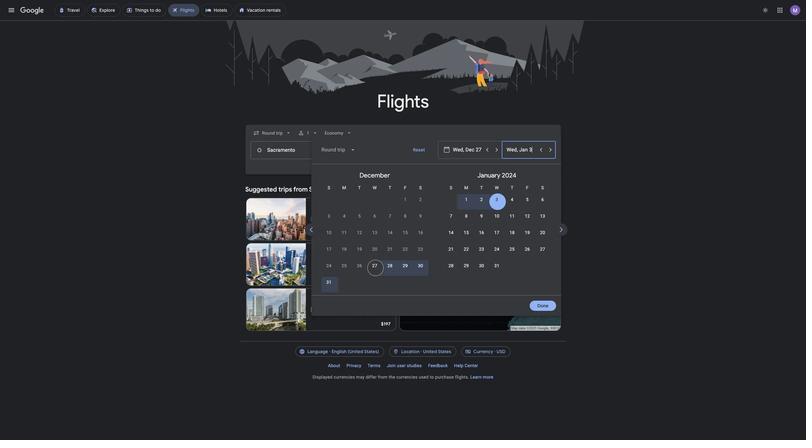 Task type: vqa. For each thing, say whether or not it's contained in the screenshot.


Task type: locate. For each thing, give the bounding box(es) containing it.
sun, jan 14 element
[[449, 229, 454, 236]]

1 – 8
[[320, 301, 330, 306]]

1 horizontal spatial 31
[[495, 263, 500, 268]]

2 29 button from the left
[[459, 263, 474, 278]]

29 button right thu, dec 28 element
[[398, 263, 413, 278]]

21 left mon, jan 22 element on the right bottom
[[449, 247, 454, 252]]

24
[[495, 247, 500, 252], [327, 263, 332, 268]]

1 horizontal spatial 19
[[525, 230, 530, 235]]

1 vertical spatial 24 button
[[322, 263, 337, 278]]

0 vertical spatial 11
[[510, 214, 515, 219]]

2 min from the top
[[351, 262, 358, 267]]

1 vertical spatial 12
[[357, 230, 362, 235]]

stop down 17 – 24,
[[323, 262, 332, 267]]

1 horizontal spatial 7
[[389, 214, 392, 219]]

1 vertical spatial 20
[[373, 247, 378, 252]]

27 for the wed, dec 27, departure date. element
[[373, 263, 378, 268]]

22 inside december row group
[[403, 247, 408, 252]]

30 left wed, jan 31 element at right
[[479, 263, 485, 268]]

join
[[387, 363, 396, 368]]

1 stop
[[319, 217, 332, 222], [319, 262, 332, 267]]

3 for sun, dec 3 element
[[328, 214, 331, 219]]

13 button up sat, jan 20 element
[[535, 213, 551, 228]]

1 8 from the left
[[404, 214, 407, 219]]

18 button up thu, jan 25 element
[[505, 229, 520, 245]]

5 inside row
[[359, 214, 361, 219]]

1 vertical spatial 31
[[327, 280, 332, 285]]

displayed currencies may differ from the currencies used to purchase flights. learn more
[[313, 375, 494, 380]]

8 left sat, dec 9 element
[[404, 214, 407, 219]]

states
[[438, 349, 452, 355]]

1 vertical spatial hr
[[339, 262, 343, 267]]

currency
[[474, 349, 494, 355]]

1 21 from the left
[[388, 247, 393, 252]]

20 button up the sat, jan 27 element
[[535, 229, 551, 245]]

16 right mon, jan 15 element
[[479, 230, 485, 235]]

6 button up 'sat, jan 13' element on the top of the page
[[535, 196, 551, 212]]

16
[[418, 230, 423, 235], [479, 230, 485, 235]]

3 right tue, jan 2 element
[[496, 197, 499, 202]]

1 9 from the left
[[420, 214, 422, 219]]

mon, dec 25 element
[[342, 263, 347, 269]]

1 29 from the left
[[403, 263, 408, 268]]

2 button up tue, jan 9 element
[[474, 196, 490, 212]]

1 7 button from the left
[[383, 213, 398, 228]]

16 for tue, jan 16 element
[[479, 230, 485, 235]]

2 8 from the left
[[465, 214, 468, 219]]

13 inside the january 2024 row group
[[541, 214, 546, 219]]

2 22 from the left
[[464, 247, 469, 252]]

17 button up wed, jan 24 element
[[490, 229, 505, 245]]

2024 inside the january 2024 row group
[[502, 172, 517, 180]]

1 horizontal spatial 19 button
[[520, 229, 535, 245]]

1 horizontal spatial 25
[[510, 247, 515, 252]]

1 30 from the left
[[418, 263, 423, 268]]

hr left 32
[[339, 217, 343, 222]]

1 horizontal spatial 3
[[496, 197, 499, 202]]

1 horizontal spatial 2024
[[502, 172, 517, 180]]

29
[[403, 263, 408, 268], [464, 263, 469, 268]]

2 s from the left
[[420, 185, 422, 190]]

11 down 7 hr 32 min
[[342, 230, 347, 235]]

dec inside miami dec 1 – 8
[[311, 301, 319, 306]]

21 button
[[383, 246, 398, 261], [444, 246, 459, 261]]

row containing 10
[[322, 227, 429, 245]]

0 vertical spatial 13
[[541, 214, 546, 219]]

7 for thu, dec 7 element
[[389, 214, 392, 219]]

4 for thu, jan 4 element
[[511, 197, 514, 202]]

2 dec from the top
[[311, 301, 319, 306]]

1 1 button from the left
[[398, 196, 413, 212]]

29 inside the january 2024 row group
[[464, 263, 469, 268]]

0 horizontal spatial 22
[[403, 247, 408, 252]]

4 inside row
[[343, 214, 346, 219]]

dec up united image
[[311, 210, 319, 215]]

0 horizontal spatial 5
[[359, 214, 361, 219]]

min
[[351, 217, 358, 222], [351, 262, 358, 267]]

1 horizontal spatial f
[[527, 185, 529, 190]]

0 vertical spatial 3
[[496, 197, 499, 202]]

1 f from the left
[[404, 185, 407, 190]]

mon, jan 29 element
[[464, 263, 469, 269]]

28 inside december row group
[[388, 263, 393, 268]]

29 for the mon, jan 29 element
[[464, 263, 469, 268]]

26 button right 37
[[352, 263, 367, 278]]

1 inside 1 popup button
[[307, 130, 310, 136]]

14 for sun, jan 14 "element"
[[449, 230, 454, 235]]

2 left wed, jan 3, return date. element
[[481, 197, 483, 202]]

1 button up fri, dec 8 element
[[398, 196, 413, 212]]

15 button up mon, jan 22 element on the right bottom
[[459, 229, 474, 245]]

22 button up fri, dec 29 element
[[398, 246, 413, 261]]

1 1 stop from the top
[[319, 217, 332, 222]]

2 30 from the left
[[479, 263, 485, 268]]

terms link
[[365, 361, 384, 371]]

new
[[311, 203, 322, 210]]

0 vertical spatial min
[[351, 217, 358, 222]]

row containing 28
[[444, 260, 505, 278]]

22 left sat, dec 23 element
[[403, 247, 408, 252]]

22 button up the mon, jan 29 element
[[459, 246, 474, 261]]

22
[[403, 247, 408, 252], [464, 247, 469, 252]]

sun, dec 3 element
[[328, 213, 331, 219]]

previous image
[[304, 222, 319, 237]]

23 for tue, jan 23 element
[[479, 247, 485, 252]]

17 inside the january 2024 row group
[[495, 230, 500, 235]]

7 right sun, dec 3 element
[[335, 217, 338, 222]]

grid
[[314, 167, 681, 299]]

19 right thu, jan 18 element at the bottom of page
[[525, 230, 530, 235]]

26 inside the january 2024 row group
[[525, 247, 530, 252]]

0 horizontal spatial f
[[404, 185, 407, 190]]

17 button up sun, dec 24 element
[[322, 246, 337, 261]]

1 horizontal spatial 10
[[495, 214, 500, 219]]

mon, jan 15 element
[[464, 229, 469, 236]]

0 horizontal spatial 27 button
[[367, 263, 383, 278]]

26 inside december row group
[[357, 263, 362, 268]]

language
[[308, 349, 328, 355]]

0 vertical spatial 4
[[511, 197, 514, 202]]

1 stop down 17 – 24,
[[319, 262, 332, 267]]

7 left mon, jan 8 element
[[450, 214, 453, 219]]

dec inside new york dec 2 – 9
[[311, 210, 319, 215]]

18 right angeles
[[342, 247, 347, 252]]

7 button up sun, jan 14 "element"
[[444, 213, 459, 228]]

30 button inside the january 2024 row group
[[474, 263, 490, 278]]

1 m from the left
[[343, 185, 347, 190]]

10 for wed, jan 10 element
[[495, 214, 500, 219]]

sat, jan 6 element
[[542, 196, 544, 203]]

0 horizontal spatial 13
[[373, 230, 378, 235]]

1 2 button from the left
[[413, 196, 429, 212]]

23 button up sat, dec 30 element
[[413, 246, 429, 261]]

2 9 from the left
[[481, 214, 483, 219]]

1 button for december
[[398, 196, 413, 212]]

18 inside december row group
[[342, 247, 347, 252]]

0 vertical spatial 19
[[525, 230, 530, 235]]

1 horizontal spatial 2
[[481, 197, 483, 202]]

stop
[[323, 217, 332, 222], [323, 262, 332, 267]]

wed, dec 6 element
[[374, 213, 376, 219]]

16 inside the january 2024 row group
[[479, 230, 485, 235]]

2 28 from the left
[[449, 263, 454, 268]]

1 14 button from the left
[[383, 229, 398, 245]]

s up sun, jan 7 element
[[450, 185, 453, 190]]

0 horizontal spatial 31 button
[[322, 279, 337, 294]]

2 15 from the left
[[464, 230, 469, 235]]

10 inside december row group
[[327, 230, 332, 235]]

0 horizontal spatial from
[[294, 186, 308, 194]]

24 inside row group
[[495, 247, 500, 252]]

12 left 'sat, jan 13' element on the top of the page
[[525, 214, 530, 219]]

24 button up wed, jan 31 element at right
[[490, 246, 505, 261]]

31 for wed, jan 31 element at right
[[495, 263, 500, 268]]

0 horizontal spatial 11
[[342, 230, 347, 235]]

m inside the january 2024 row group
[[465, 185, 469, 190]]

row group
[[558, 167, 681, 293]]

0 vertical spatial 10 button
[[490, 213, 505, 228]]

fri, dec 1 element
[[404, 196, 407, 203]]

row containing 14
[[444, 227, 551, 245]]

tue, jan 16 element
[[479, 229, 485, 236]]

fri, dec 22 element
[[403, 246, 408, 252]]

9 inside the january 2024 row group
[[481, 214, 483, 219]]

1 vertical spatial 11
[[342, 230, 347, 235]]

27 inside december row group
[[373, 263, 378, 268]]

thu, dec 21 element
[[388, 246, 393, 252]]

0 horizontal spatial 3
[[328, 214, 331, 219]]

24 button
[[490, 246, 505, 261], [322, 263, 337, 278]]

2 8 button from the left
[[459, 213, 474, 228]]

14 inside the january 2024 row group
[[449, 230, 454, 235]]

0 horizontal spatial 2024
[[337, 256, 348, 261]]

1 horizontal spatial 12
[[525, 214, 530, 219]]

11 inside the january 2024 row group
[[510, 214, 515, 219]]

23 inside the january 2024 row group
[[479, 247, 485, 252]]

Return text field
[[507, 142, 536, 159]]

1 horizontal spatial 23 button
[[474, 246, 490, 261]]

grid containing december
[[314, 167, 681, 299]]

9 right fri, dec 8 element
[[420, 214, 422, 219]]

28 up $165
[[388, 263, 393, 268]]

18 button up 1 hr 37 min
[[337, 246, 352, 261]]

23 for sat, dec 23 element
[[418, 247, 423, 252]]

9 for tue, jan 9 element
[[481, 214, 483, 219]]

17 for wed, jan 17 element
[[495, 230, 500, 235]]

2 button for january 2024
[[474, 196, 490, 212]]

sat, dec 30 element
[[418, 263, 423, 269]]

22 inside the january 2024 row group
[[464, 247, 469, 252]]

21 inside the january 2024 row group
[[449, 247, 454, 252]]

1 button for january 2024
[[459, 196, 474, 212]]

14 button inside december row group
[[383, 229, 398, 245]]

31 down sun, dec 24 element
[[327, 280, 332, 285]]

0 vertical spatial 20
[[541, 230, 546, 235]]

6 inside the january 2024 row group
[[542, 197, 544, 202]]

wed, jan 24 element
[[495, 246, 500, 252]]

5 inside the january 2024 row group
[[527, 197, 529, 202]]

12 button up fri, jan 19 element
[[520, 213, 535, 228]]

11 button
[[505, 213, 520, 228], [337, 229, 352, 245]]

12 inside the january 2024 row group
[[525, 214, 530, 219]]

1 9 button from the left
[[413, 213, 429, 228]]

29 for fri, dec 29 element
[[403, 263, 408, 268]]

23
[[418, 247, 423, 252], [479, 247, 485, 252]]

1 horizontal spatial 11 button
[[505, 213, 520, 228]]

9 button up tue, jan 16 element
[[474, 213, 490, 228]]

f inside the january 2024 row group
[[527, 185, 529, 190]]

sat, jan 13 element
[[541, 213, 546, 219]]

19 button inside december row group
[[352, 246, 367, 261]]

15 button up fri, dec 22 element
[[398, 229, 413, 245]]

los
[[311, 249, 320, 255]]

0 vertical spatial 5 button
[[520, 196, 535, 212]]

15 inside december row group
[[403, 230, 408, 235]]

0 horizontal spatial 20 button
[[367, 246, 383, 261]]

1 28 from the left
[[388, 263, 393, 268]]

1 button up mon, jan 8 element
[[459, 196, 474, 212]]

w
[[373, 185, 377, 190], [495, 185, 499, 190]]

2 inside row group
[[481, 197, 483, 202]]

1 horizontal spatial 5 button
[[520, 196, 535, 212]]

27 for the sat, jan 27 element
[[541, 247, 546, 252]]

31 button right tue, jan 30 element
[[490, 263, 505, 278]]

7 inside suggested trips from sacramento region
[[335, 217, 338, 222]]

11 inside december row group
[[342, 230, 347, 235]]

from left the
[[378, 375, 388, 380]]

sun, dec 24 element
[[327, 263, 332, 269]]

7 inside the january 2024 row group
[[450, 214, 453, 219]]

tue, dec 26 element
[[357, 263, 362, 269]]

1 vertical spatial 10
[[327, 230, 332, 235]]

mon, jan 22 element
[[464, 246, 469, 252]]

21 button up thu, dec 28 element
[[383, 246, 398, 261]]

0 horizontal spatial 12 button
[[352, 229, 367, 245]]

1 horizontal spatial 6
[[542, 197, 544, 202]]

2 right fri, dec 1 element
[[420, 197, 422, 202]]

1 vertical spatial 17 button
[[322, 246, 337, 261]]

explore destinations
[[511, 187, 554, 193]]

3 inside row
[[328, 214, 331, 219]]

23 button
[[413, 246, 429, 261], [474, 246, 490, 261]]

w up wed, jan 3, return date. element
[[495, 185, 499, 190]]

4 button up mon, dec 11 element
[[337, 213, 352, 228]]

1 horizontal spatial 14
[[449, 230, 454, 235]]

f for january 2024
[[527, 185, 529, 190]]

1 2 from the left
[[420, 197, 422, 202]]

9 button
[[413, 213, 429, 228], [474, 213, 490, 228]]

1 horizontal spatial 13
[[541, 214, 546, 219]]

3 button inside the january 2024 row group
[[490, 196, 505, 212]]

8 left tue, jan 9 element
[[465, 214, 468, 219]]

12 button up tue, dec 19 element
[[352, 229, 367, 245]]

25 for the mon, dec 25 element
[[342, 263, 347, 268]]

0 horizontal spatial 13 button
[[367, 229, 383, 245]]

destinations
[[528, 187, 554, 193]]

1 vertical spatial 19
[[357, 247, 362, 252]]

16 button
[[413, 229, 429, 245], [474, 229, 490, 245]]

united states
[[423, 349, 452, 355]]

1 horizontal spatial 18
[[510, 230, 515, 235]]

1 horizontal spatial 15
[[464, 230, 469, 235]]

6 inside row
[[374, 214, 376, 219]]

2 – 9
[[320, 210, 330, 215]]

6
[[542, 197, 544, 202], [374, 214, 376, 219]]

30 button left wed, jan 31 element at right
[[474, 263, 490, 278]]

0 horizontal spatial 10
[[327, 230, 332, 235]]

15
[[403, 230, 408, 235], [464, 230, 469, 235]]

dec
[[311, 210, 319, 215], [311, 301, 319, 306]]

row containing 24
[[322, 260, 429, 278]]

14 inside december row group
[[388, 230, 393, 235]]

18 button
[[505, 229, 520, 245], [337, 246, 352, 261]]

4 s from the left
[[542, 185, 544, 190]]

9
[[420, 214, 422, 219], [481, 214, 483, 219]]

19
[[525, 230, 530, 235], [357, 247, 362, 252]]

26 right 37
[[357, 263, 362, 268]]

wed, dec 20 element
[[373, 246, 378, 252]]

2 horizontal spatial 7
[[450, 214, 453, 219]]

5 button up fri, jan 12 element
[[520, 196, 535, 212]]

8
[[404, 214, 407, 219], [465, 214, 468, 219]]

1 horizontal spatial m
[[465, 185, 469, 190]]

25 left "fri, jan 26" element
[[510, 247, 515, 252]]

25 inside december row group
[[342, 263, 347, 268]]

8 inside the january 2024 row group
[[465, 214, 468, 219]]

4 down explore
[[511, 197, 514, 202]]

11 button up mon, dec 18 element
[[337, 229, 352, 245]]

1 horizontal spatial 16 button
[[474, 229, 490, 245]]

2 inside december row group
[[420, 197, 422, 202]]

suggested
[[246, 186, 277, 194]]

tue, jan 23 element
[[479, 246, 485, 252]]

tue, dec 12 element
[[357, 229, 362, 236]]

f inside december row group
[[404, 185, 407, 190]]

5 down explore destinations button
[[527, 197, 529, 202]]

27 button right "fri, jan 26" element
[[535, 246, 551, 261]]

12 for fri, jan 12 element
[[525, 214, 530, 219]]

2024
[[502, 172, 517, 180], [337, 256, 348, 261]]

4 t from the left
[[511, 185, 514, 190]]

1 30 button from the left
[[413, 263, 429, 278]]

20 right fri, jan 19 element
[[541, 230, 546, 235]]

1 horizontal spatial from
[[378, 375, 388, 380]]

about
[[328, 363, 340, 368]]

united
[[423, 349, 437, 355]]

w inside the january 2024 row group
[[495, 185, 499, 190]]

1 8 button from the left
[[398, 213, 413, 228]]

10 button up wed, jan 17 element
[[490, 213, 505, 228]]

10 inside the january 2024 row group
[[495, 214, 500, 219]]

wed, jan 31 element
[[495, 263, 500, 269]]

21 inside december row group
[[388, 247, 393, 252]]

9 inside december row group
[[420, 214, 422, 219]]

departure text field for return text box
[[453, 142, 482, 159]]

31 button
[[490, 263, 505, 278], [322, 279, 337, 294]]

m inside row group
[[343, 185, 347, 190]]

4 inside row group
[[511, 197, 514, 202]]

12 button
[[520, 213, 535, 228], [352, 229, 367, 245]]

15 inside the january 2024 row group
[[464, 230, 469, 235]]

13 inside december row group
[[373, 230, 378, 235]]

sat, dec 23 element
[[418, 246, 423, 252]]

change appearance image
[[758, 3, 774, 18]]

15 right thu, dec 14 element
[[403, 230, 408, 235]]

17 for the "sun, dec 17" element
[[327, 247, 332, 252]]

29 button
[[398, 263, 413, 278], [459, 263, 474, 278]]

1 23 from the left
[[418, 247, 423, 252]]

30 right fri, dec 29 element
[[418, 263, 423, 268]]

Departure text field
[[453, 141, 483, 159], [453, 142, 482, 159]]

29 inside december row group
[[403, 263, 408, 268]]

4 for 'mon, dec 4' element
[[343, 214, 346, 219]]

0 horizontal spatial 18 button
[[337, 246, 352, 261]]

mon, dec 11 element
[[342, 229, 347, 236]]

25
[[510, 247, 515, 252], [342, 263, 347, 268]]

5 right 32
[[359, 214, 361, 219]]

15 button
[[398, 229, 413, 245], [459, 229, 474, 245]]

2 30 button from the left
[[474, 263, 490, 278]]

2 23 button from the left
[[474, 246, 490, 261]]

2 2 button from the left
[[474, 196, 490, 212]]

1 15 from the left
[[403, 230, 408, 235]]

1 16 button from the left
[[413, 229, 429, 245]]

1 23 button from the left
[[413, 246, 429, 261]]

0 horizontal spatial 2
[[420, 197, 422, 202]]

7
[[389, 214, 392, 219], [450, 214, 453, 219], [335, 217, 338, 222]]

18 inside the january 2024 row group
[[510, 230, 515, 235]]

tue, dec 19 element
[[357, 246, 362, 252]]

3 t from the left
[[481, 185, 483, 190]]

1 22 from the left
[[403, 247, 408, 252]]

22 for mon, jan 22 element on the right bottom
[[464, 247, 469, 252]]

fri, jan 12 element
[[525, 213, 530, 219]]

20 inside december row group
[[373, 247, 378, 252]]

20 inside row group
[[541, 230, 546, 235]]

22 for fri, dec 22 element
[[403, 247, 408, 252]]

1 29 button from the left
[[398, 263, 413, 278]]

thu, dec 7 element
[[389, 213, 392, 219]]

11 for thu, jan 11 element at the top right
[[510, 214, 515, 219]]

0 vertical spatial 13 button
[[535, 213, 551, 228]]

join user studies link
[[384, 361, 425, 371]]

fri, dec 8 element
[[404, 213, 407, 219]]

31
[[495, 263, 500, 268], [327, 280, 332, 285]]

from right the trips
[[294, 186, 308, 194]]

13 for wed, dec 13 element
[[373, 230, 378, 235]]

0 horizontal spatial 2 button
[[413, 196, 429, 212]]

3 button
[[490, 196, 505, 212], [322, 213, 337, 228]]

4
[[511, 197, 514, 202], [343, 214, 346, 219]]

19 for fri, jan 19 element
[[525, 230, 530, 235]]

0 vertical spatial 25
[[510, 247, 515, 252]]

wed, jan 3, return date. element
[[496, 196, 499, 203]]

2 14 button from the left
[[444, 229, 459, 245]]

12 inside december row group
[[357, 230, 362, 235]]

14 button
[[383, 229, 398, 245], [444, 229, 459, 245]]

13
[[541, 214, 546, 219], [373, 230, 378, 235]]

1 horizontal spatial 30 button
[[474, 263, 490, 278]]

28 button
[[383, 263, 398, 278], [444, 263, 459, 278]]

0 vertical spatial 17 button
[[490, 229, 505, 245]]

2 2 from the left
[[481, 197, 483, 202]]

min right 37
[[351, 262, 358, 267]]

t
[[358, 185, 361, 190], [389, 185, 392, 190], [481, 185, 483, 190], [511, 185, 514, 190]]

s up york
[[328, 185, 331, 190]]

m up mon, jan 1 element
[[465, 185, 469, 190]]

28 for sun, jan 28 element
[[449, 263, 454, 268]]

2 m from the left
[[465, 185, 469, 190]]

2 w from the left
[[495, 185, 499, 190]]

sat, jan 20 element
[[541, 229, 546, 236]]

25 inside the january 2024 row group
[[510, 247, 515, 252]]

1 vertical spatial 27 button
[[367, 263, 383, 278]]

2 21 from the left
[[449, 247, 454, 252]]

1 horizontal spatial 1 button
[[459, 196, 474, 212]]

m
[[343, 185, 347, 190], [465, 185, 469, 190]]

f up fri, dec 1 element
[[404, 185, 407, 190]]

1 horizontal spatial 28 button
[[444, 263, 459, 278]]

purchase
[[435, 375, 454, 380]]

1 stop down 2 – 9
[[319, 217, 332, 222]]

20
[[541, 230, 546, 235], [373, 247, 378, 252]]

1 vertical spatial 2024
[[337, 256, 348, 261]]

1 horizontal spatial 20 button
[[535, 229, 551, 245]]

0 vertical spatial hr
[[339, 217, 343, 222]]

m for december
[[343, 185, 347, 190]]

31 inside december row group
[[327, 280, 332, 285]]

1 hr from the top
[[339, 217, 343, 222]]

25 button left tue, dec 26 element
[[337, 263, 352, 278]]

w inside december row group
[[373, 185, 377, 190]]

13 right fri, jan 12 element
[[541, 214, 546, 219]]

8 for fri, dec 8 element
[[404, 214, 407, 219]]

19 button up "fri, jan 26" element
[[520, 229, 535, 245]]

10 left mon, dec 11 element
[[327, 230, 332, 235]]

30 button
[[413, 263, 429, 278], [474, 263, 490, 278]]

20 button
[[535, 229, 551, 245], [367, 246, 383, 261]]

30 button right fri, dec 29 element
[[413, 263, 429, 278]]

13 for 'sat, jan 13' element on the top of the page
[[541, 214, 546, 219]]

19 inside december row group
[[357, 247, 362, 252]]

0 vertical spatial stop
[[323, 217, 332, 222]]

4 left tue, dec 5 element
[[343, 214, 346, 219]]

27
[[541, 247, 546, 252], [373, 263, 378, 268]]

1 vertical spatial 26 button
[[352, 263, 367, 278]]

2 29 from the left
[[464, 263, 469, 268]]

27 button
[[535, 246, 551, 261], [367, 263, 383, 278]]

11 for mon, dec 11 element
[[342, 230, 347, 235]]

row containing 21
[[444, 243, 551, 261]]

0 horizontal spatial 8
[[404, 214, 407, 219]]

1 horizontal spatial 24
[[495, 247, 500, 252]]

30 inside the january 2024 row group
[[479, 263, 485, 268]]

2 9 button from the left
[[474, 213, 490, 228]]

wed, jan 10 element
[[495, 213, 500, 219]]

0 horizontal spatial 26
[[357, 263, 362, 268]]

30 for sat, dec 30 element
[[418, 263, 423, 268]]

17 left thu, jan 18 element at the bottom of page
[[495, 230, 500, 235]]

sun, jan 28 element
[[449, 263, 454, 269]]

11 right wed, jan 10 element
[[510, 214, 515, 219]]

states)
[[365, 349, 379, 355]]

1 vertical spatial 18 button
[[337, 246, 352, 261]]

12 button inside december row group
[[352, 229, 367, 245]]

31 right tue, jan 30 element
[[495, 263, 500, 268]]

january
[[478, 172, 501, 180]]

13 left the 212 us dollars text field
[[373, 230, 378, 235]]

30 button inside december row group
[[413, 263, 429, 278]]

1 horizontal spatial 22
[[464, 247, 469, 252]]

3 inside the january 2024 row group
[[496, 197, 499, 202]]

31 inside the january 2024 row group
[[495, 263, 500, 268]]

1 vertical spatial 24
[[327, 263, 332, 268]]

18 for mon, dec 18 element
[[342, 247, 347, 252]]

1 vertical spatial 5
[[359, 214, 361, 219]]

15 for mon, jan 15 element
[[464, 230, 469, 235]]

angeles
[[321, 249, 340, 255]]

2 button for december
[[413, 196, 429, 212]]

21 right wed, dec 20 element
[[388, 247, 393, 252]]

1 w from the left
[[373, 185, 377, 190]]

8 button up fri, dec 15 element
[[398, 213, 413, 228]]

26
[[525, 247, 530, 252], [357, 263, 362, 268]]

s
[[328, 185, 331, 190], [420, 185, 422, 190], [450, 185, 453, 190], [542, 185, 544, 190]]

0 vertical spatial 5
[[527, 197, 529, 202]]

25 left tue, dec 26 element
[[342, 263, 347, 268]]

16 inside december row group
[[418, 230, 423, 235]]

28 inside the january 2024 row group
[[449, 263, 454, 268]]

7 button up thu, dec 14 element
[[383, 213, 398, 228]]

19 inside the january 2024 row group
[[525, 230, 530, 235]]

thu, jan 11 element
[[510, 213, 515, 219]]

None text field
[[251, 141, 340, 159]]

miami
[[311, 294, 326, 300]]

1 28 button from the left
[[383, 263, 398, 278]]

17 button
[[490, 229, 505, 245], [322, 246, 337, 261]]

currencies down privacy link
[[334, 375, 355, 380]]

2 1 button from the left
[[459, 196, 474, 212]]

8 inside december row group
[[404, 214, 407, 219]]

1 t from the left
[[358, 185, 361, 190]]

1 14 from the left
[[388, 230, 393, 235]]

1 horizontal spatial 22 button
[[459, 246, 474, 261]]

 image
[[333, 261, 334, 268]]

0 horizontal spatial 24 button
[[322, 263, 337, 278]]

19 left wed, dec 20 element
[[357, 247, 362, 252]]

21 for thu, dec 21 element
[[388, 247, 393, 252]]

16 right fri, dec 15 element
[[418, 230, 423, 235]]

1 horizontal spatial 15 button
[[459, 229, 474, 245]]

27 inside the january 2024 row group
[[541, 247, 546, 252]]

12 button inside the january 2024 row group
[[520, 213, 535, 228]]

5 button
[[520, 196, 535, 212], [352, 213, 367, 228]]

1 dec from the top
[[311, 210, 319, 215]]

2 14 from the left
[[449, 230, 454, 235]]

0 vertical spatial 12
[[525, 214, 530, 219]]

0 horizontal spatial 23
[[418, 247, 423, 252]]

26 for "fri, jan 26" element
[[525, 247, 530, 252]]

3 down york
[[328, 214, 331, 219]]

december row group
[[314, 167, 436, 294]]

0 vertical spatial 18 button
[[505, 229, 520, 245]]

2024 up 1 hr 37 min
[[337, 256, 348, 261]]

1 vertical spatial 3
[[328, 214, 331, 219]]

23 inside december row group
[[418, 247, 423, 252]]

2 23 from the left
[[479, 247, 485, 252]]

english
[[332, 349, 347, 355]]

row
[[398, 191, 429, 212], [459, 191, 551, 212], [322, 210, 429, 228], [444, 210, 551, 228], [322, 227, 429, 245], [444, 227, 551, 245], [322, 243, 429, 261], [444, 243, 551, 261], [322, 260, 429, 278], [444, 260, 505, 278]]

1 vertical spatial 26
[[357, 263, 362, 268]]

13 button
[[535, 213, 551, 228], [367, 229, 383, 245]]

0 horizontal spatial 16
[[418, 230, 423, 235]]

1 horizontal spatial 11
[[510, 214, 515, 219]]

4 button up thu, jan 11 element at the top right
[[505, 196, 520, 212]]

1 horizontal spatial 30
[[479, 263, 485, 268]]

18 right wed, jan 17 element
[[510, 230, 515, 235]]

3 button up wed, jan 10 element
[[490, 196, 505, 212]]

12
[[525, 214, 530, 219], [357, 230, 362, 235]]

privacy link
[[344, 361, 365, 371]]

explore destinations button
[[503, 185, 561, 195]]

1 horizontal spatial 4 button
[[505, 196, 520, 212]]

7 inside december row group
[[389, 214, 392, 219]]

fri, jan 26 element
[[525, 246, 530, 252]]

24 inside december row group
[[327, 263, 332, 268]]

2 hr from the top
[[339, 262, 343, 267]]

1 horizontal spatial 9
[[481, 214, 483, 219]]

1 min from the top
[[351, 217, 358, 222]]

main menu image
[[8, 6, 15, 14]]

thu, jan 25 element
[[510, 246, 515, 252]]

tue, jan 2 element
[[481, 196, 483, 203]]

12 for tue, dec 12 element
[[357, 230, 362, 235]]

10 button up the "sun, dec 17" element
[[322, 229, 337, 245]]

2024 up explore
[[502, 172, 517, 180]]

usd
[[497, 349, 506, 355]]

min for los angeles
[[351, 262, 358, 267]]

26 button right thu, jan 25 element
[[520, 246, 535, 261]]

4 button
[[505, 196, 520, 212], [337, 213, 352, 228]]

currencies down join user studies 'link'
[[397, 375, 418, 380]]

thu, dec 14 element
[[388, 229, 393, 236]]

2 f from the left
[[527, 185, 529, 190]]

6 button
[[535, 196, 551, 212], [367, 213, 383, 228]]

29 right thu, dec 28 element
[[403, 263, 408, 268]]

8 button up mon, jan 15 element
[[459, 213, 474, 228]]

1 vertical spatial 25
[[342, 263, 347, 268]]

sun, jan 7 element
[[450, 213, 453, 219]]

10 left thu, jan 11 element at the top right
[[495, 214, 500, 219]]

17 inside december row group
[[327, 247, 332, 252]]

30 inside december row group
[[418, 263, 423, 268]]

8 button
[[398, 213, 413, 228], [459, 213, 474, 228]]

24 right tue, jan 23 element
[[495, 247, 500, 252]]

None field
[[251, 127, 294, 139], [322, 127, 355, 139], [317, 142, 361, 158], [251, 127, 294, 139], [322, 127, 355, 139], [317, 142, 361, 158]]

1 16 from the left
[[418, 230, 423, 235]]

2 16 from the left
[[479, 230, 485, 235]]

15 right sun, jan 14 "element"
[[464, 230, 469, 235]]



Task type: describe. For each thing, give the bounding box(es) containing it.
user
[[397, 363, 406, 368]]

tue, jan 9 element
[[481, 213, 483, 219]]

thu, jan 18 element
[[510, 229, 515, 236]]

more
[[483, 375, 494, 380]]

january 2024 row group
[[436, 167, 558, 293]]

1 horizontal spatial 10 button
[[490, 213, 505, 228]]

0 vertical spatial 20 button
[[535, 229, 551, 245]]

thu, dec 28 element
[[388, 263, 393, 269]]

2 21 button from the left
[[444, 246, 459, 261]]

hr for york
[[339, 217, 343, 222]]

1 horizontal spatial 6 button
[[535, 196, 551, 212]]

1 vertical spatial 6 button
[[367, 213, 383, 228]]

w for december
[[373, 185, 377, 190]]

197 US dollars text field
[[381, 321, 391, 327]]

14 for thu, dec 14 element
[[388, 230, 393, 235]]

sat, dec 16 element
[[418, 229, 423, 236]]

mon, jan 1 element
[[465, 196, 468, 203]]

31 for sun, dec 31 element
[[327, 280, 332, 285]]

tue, dec 5 element
[[359, 213, 361, 219]]

about link
[[325, 361, 344, 371]]

15 for fri, dec 15 element
[[403, 230, 408, 235]]

feedback
[[429, 363, 448, 368]]

19 button inside the january 2024 row group
[[520, 229, 535, 245]]

2 t from the left
[[389, 185, 392, 190]]

2 28 button from the left
[[444, 263, 459, 278]]

17 – 24,
[[320, 256, 336, 261]]

0 horizontal spatial 10 button
[[322, 229, 337, 245]]

Flight search field
[[240, 125, 681, 316]]

0 vertical spatial 24 button
[[490, 246, 505, 261]]

displayed
[[313, 375, 333, 380]]

0 vertical spatial 11 button
[[505, 213, 520, 228]]

learn
[[471, 375, 482, 380]]

30 for tue, jan 30 element
[[479, 263, 485, 268]]

row containing 3
[[322, 210, 429, 228]]

row containing 17
[[322, 243, 429, 261]]

sat, dec 9 element
[[420, 213, 422, 219]]

trips
[[279, 186, 292, 194]]

location
[[402, 349, 420, 355]]

1 vertical spatial 4 button
[[337, 213, 352, 228]]

departure text field for return text field
[[453, 141, 483, 159]]

2 22 button from the left
[[459, 246, 474, 261]]

26 for tue, dec 26 element
[[357, 263, 362, 268]]

help center
[[455, 363, 479, 368]]

to
[[430, 375, 434, 380]]

31 row
[[322, 276, 337, 294]]

w for january 2024
[[495, 185, 499, 190]]

1 inside december row group
[[404, 197, 407, 202]]

24 for sun, dec 24 element
[[327, 263, 332, 268]]

165 US dollars text field
[[381, 276, 391, 282]]

fri, jan 19 element
[[525, 229, 530, 236]]

20 for sat, jan 20 element
[[541, 230, 546, 235]]

fri, dec 15 element
[[403, 229, 408, 236]]

may
[[356, 375, 365, 380]]

row containing 7
[[444, 210, 551, 228]]

0 vertical spatial 31 button
[[490, 263, 505, 278]]

1 vertical spatial 25 button
[[337, 263, 352, 278]]

1 15 button from the left
[[398, 229, 413, 245]]

1 horizontal spatial 13 button
[[535, 213, 551, 228]]

learn more link
[[471, 375, 494, 380]]

7 hr 32 min
[[335, 217, 358, 222]]

2 15 button from the left
[[459, 229, 474, 245]]

$165
[[381, 276, 391, 282]]

sacramento
[[309, 186, 345, 194]]

flights
[[378, 90, 429, 113]]

5 for fri, jan 5 element
[[527, 197, 529, 202]]

suggested trips from sacramento
[[246, 186, 345, 194]]

help
[[455, 363, 464, 368]]

0 horizontal spatial 11 button
[[337, 229, 352, 245]]

sun, dec 10 element
[[327, 229, 332, 236]]

212 US dollars text field
[[382, 231, 391, 236]]

min for new york
[[351, 217, 358, 222]]

sun, jan 21 element
[[449, 246, 454, 252]]

join user studies
[[387, 363, 422, 368]]

los angeles feb 17 – 24, 2024
[[311, 249, 348, 261]]

2 for january 2024
[[481, 197, 483, 202]]

suggested trips from sacramento region
[[246, 182, 561, 334]]

10 for sun, dec 10 element
[[327, 230, 332, 235]]

9 for sat, dec 9 element
[[420, 214, 422, 219]]

1 inside the january 2024 row group
[[465, 197, 468, 202]]

2 1 stop from the top
[[319, 262, 332, 267]]

14 button inside the january 2024 row group
[[444, 229, 459, 245]]

19 for tue, dec 19 element
[[357, 247, 362, 252]]

3 button inside row
[[322, 213, 337, 228]]

sun, dec 17 element
[[327, 246, 332, 252]]

3 for wed, jan 3, return date. element
[[496, 197, 499, 202]]

2 for december
[[420, 197, 422, 202]]

6 for wed, dec 6 element
[[374, 214, 376, 219]]

united image
[[311, 217, 316, 222]]

7 for 7 hr 32 min
[[335, 217, 338, 222]]

2 currencies from the left
[[397, 375, 418, 380]]

2024 inside los angeles feb 17 – 24, 2024
[[337, 256, 348, 261]]

new york dec 2 – 9
[[311, 203, 334, 215]]

m for january 2024
[[465, 185, 469, 190]]

wed, dec 27, departure date. element
[[373, 263, 378, 269]]

24 for wed, jan 24 element
[[495, 247, 500, 252]]

1 22 button from the left
[[398, 246, 413, 261]]

december
[[360, 172, 390, 180]]

0 horizontal spatial 5 button
[[352, 213, 367, 228]]

1 horizontal spatial 27 button
[[535, 246, 551, 261]]

7 for sun, jan 7 element
[[450, 214, 453, 219]]

1 horizontal spatial 26 button
[[520, 246, 535, 261]]

1 21 button from the left
[[383, 246, 398, 261]]

terms
[[368, 363, 381, 368]]

studies
[[407, 363, 422, 368]]

1 horizontal spatial 17 button
[[490, 229, 505, 245]]

mon, jan 8 element
[[465, 213, 468, 219]]

2 stop from the top
[[323, 262, 332, 267]]

fri, jan 5 element
[[527, 196, 529, 203]]

2 16 button from the left
[[474, 229, 490, 245]]

the
[[389, 375, 396, 380]]

1 stop from the top
[[323, 217, 332, 222]]

from inside region
[[294, 186, 308, 194]]

feedback link
[[425, 361, 451, 371]]

$197
[[381, 321, 391, 327]]

grid inside flight search box
[[314, 167, 681, 299]]

37
[[344, 262, 350, 267]]

next image
[[554, 222, 569, 237]]

thu, jan 4 element
[[511, 196, 514, 203]]

1 button
[[296, 125, 321, 141]]

reset button
[[406, 142, 433, 158]]

6 for sat, jan 6 element
[[542, 197, 544, 202]]

york
[[323, 203, 334, 210]]

flights.
[[455, 375, 470, 380]]

21 for sun, jan 21 element
[[449, 247, 454, 252]]

1 s from the left
[[328, 185, 331, 190]]

miami dec 1 – 8
[[311, 294, 330, 306]]

january 2024
[[478, 172, 517, 180]]

$212
[[382, 231, 391, 236]]

1 horizontal spatial 25 button
[[505, 246, 520, 261]]

1 vertical spatial 13 button
[[367, 229, 383, 245]]

help center link
[[451, 361, 482, 371]]

32
[[344, 217, 350, 222]]

16 for sat, dec 16 element
[[418, 230, 423, 235]]

wed, jan 17 element
[[495, 229, 500, 236]]

sat, dec 2 element
[[420, 196, 422, 203]]

fri, dec 29 element
[[403, 263, 408, 269]]

spirit image
[[311, 307, 316, 312]]

differ
[[366, 375, 377, 380]]

wed, dec 13 element
[[373, 229, 378, 236]]

mon, dec 18 element
[[342, 246, 347, 252]]

0 horizontal spatial 26 button
[[352, 263, 367, 278]]

0 vertical spatial 4 button
[[505, 196, 520, 212]]

done
[[538, 303, 549, 309]]

1 vertical spatial from
[[378, 375, 388, 380]]

1 vertical spatial 20 button
[[367, 246, 383, 261]]

20 for wed, dec 20 element
[[373, 247, 378, 252]]

feb
[[311, 256, 319, 261]]

Return text field
[[507, 141, 536, 159]]

reset
[[413, 147, 425, 153]]

3 s from the left
[[450, 185, 453, 190]]

8 for mon, jan 8 element
[[465, 214, 468, 219]]

1 horizontal spatial 18 button
[[505, 229, 520, 245]]

18 for thu, jan 18 element at the bottom of page
[[510, 230, 515, 235]]

28 for thu, dec 28 element
[[388, 263, 393, 268]]

2 7 button from the left
[[444, 213, 459, 228]]

25 for thu, jan 25 element
[[510, 247, 515, 252]]

done button
[[530, 298, 557, 314]]

sat, jan 27 element
[[541, 246, 546, 252]]

1 currencies from the left
[[334, 375, 355, 380]]

explore
[[511, 187, 526, 193]]

f for december
[[404, 185, 407, 190]]

center
[[465, 363, 479, 368]]

0 horizontal spatial 17 button
[[322, 246, 337, 261]]

5 for tue, dec 5 element
[[359, 214, 361, 219]]

(united
[[348, 349, 364, 355]]

1 hr 37 min
[[335, 262, 358, 267]]

mon, dec 4 element
[[343, 213, 346, 219]]

privacy
[[347, 363, 362, 368]]

used
[[419, 375, 429, 380]]

tue, jan 30 element
[[479, 263, 485, 269]]

english (united states)
[[332, 349, 379, 355]]

hr for angeles
[[339, 262, 343, 267]]

sun, dec 31 element
[[327, 279, 332, 285]]



